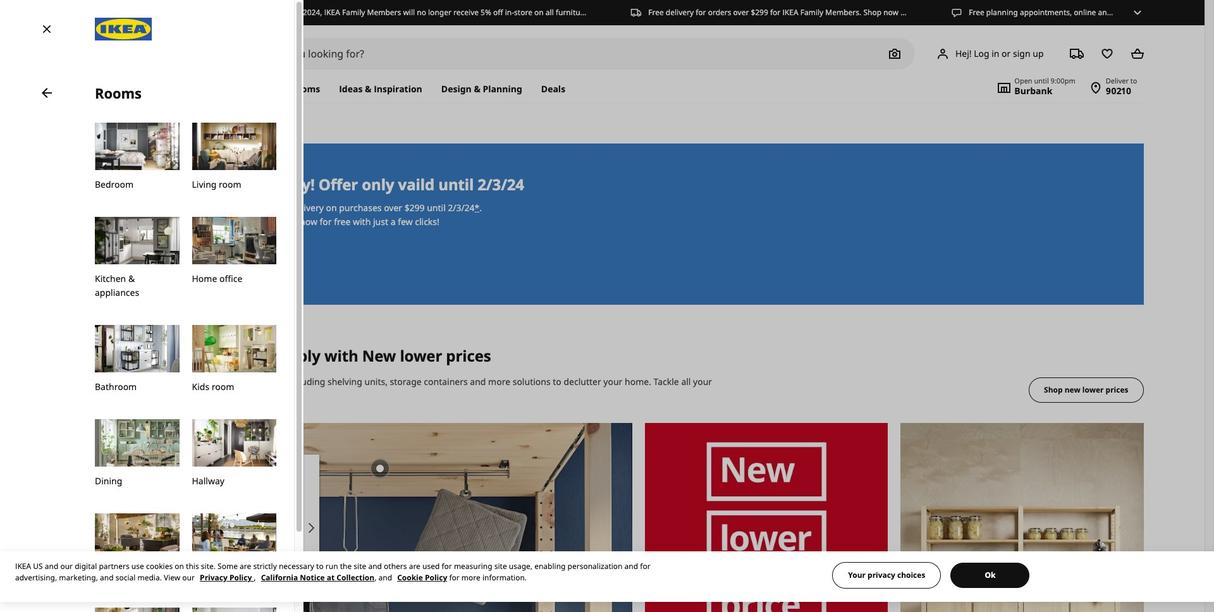 Task type: describe. For each thing, give the bounding box(es) containing it.
until
[[1035, 76, 1050, 85]]

and down others
[[379, 573, 392, 583]]

site.
[[201, 561, 216, 572]]

bedroom link
[[95, 123, 179, 192]]

collection
[[337, 573, 375, 583]]

deals link
[[532, 76, 575, 103]]

marketing,
[[59, 573, 98, 583]]

social
[[116, 573, 136, 583]]

bathroom
[[95, 381, 137, 393]]

kitchen & appliances
[[95, 273, 139, 299]]

kitchen
[[95, 273, 126, 285]]

home office link
[[192, 217, 277, 286]]

for left more
[[450, 573, 460, 583]]

some
[[218, 561, 238, 572]]

90210
[[1107, 85, 1132, 97]]

us
[[33, 561, 43, 572]]

kitchen & appliances link
[[95, 217, 179, 300]]

shopping bag image
[[1125, 41, 1151, 66]]

others
[[384, 561, 407, 572]]

solutions
[[231, 570, 270, 582]]

information.
[[483, 573, 527, 583]]

california notice at collection link
[[261, 573, 375, 583]]

cookies
[[146, 561, 173, 572]]

2 , from the left
[[375, 573, 377, 583]]

0 vertical spatial our
[[60, 561, 73, 572]]

choices
[[898, 570, 926, 581]]

and up privacy policy , california notice at collection , and cookie policy for more information.
[[369, 561, 382, 572]]

and down partners
[[100, 573, 114, 583]]

partners
[[99, 561, 130, 572]]

living room
[[192, 179, 241, 191]]

bedroom
[[95, 179, 134, 191]]

the
[[340, 561, 352, 572]]

cookie policy link
[[398, 573, 448, 583]]

room for kids room
[[212, 381, 234, 393]]

privacy policy link
[[200, 573, 254, 583]]

bathroom link
[[95, 325, 179, 394]]

products
[[134, 83, 173, 95]]

2 are from the left
[[409, 561, 421, 572]]

ok
[[986, 570, 996, 581]]

necessary
[[279, 561, 314, 572]]

ideas & inspiration link
[[330, 76, 432, 103]]

privacy
[[868, 570, 896, 581]]

& for design
[[474, 83, 481, 95]]

business solutions
[[192, 570, 270, 582]]

digital
[[75, 561, 97, 572]]

privacy
[[200, 573, 228, 583]]

ikea logotype, go to start page image
[[95, 18, 152, 40]]

your privacy choices
[[849, 570, 926, 581]]

burbank
[[1015, 85, 1053, 97]]

outdoor
[[95, 570, 130, 582]]

business
[[192, 570, 229, 582]]

1 horizontal spatial rooms
[[290, 83, 320, 95]]

office
[[220, 273, 243, 285]]

0 horizontal spatial rooms
[[95, 84, 142, 103]]

up
[[1034, 47, 1044, 59]]

1 vertical spatial our
[[182, 573, 195, 583]]

rooms link
[[281, 76, 330, 103]]

home office
[[192, 273, 243, 285]]

business solutions link
[[192, 514, 277, 583]]

ikea us and our digital partners use cookies on this site. some are strictly necessary to run the site and others are used for measuring site usage, enabling personalization and for advertising, marketing, and social media. view our
[[15, 561, 651, 583]]

hallway
[[192, 475, 225, 487]]

to inside the deliver to 90210
[[1131, 76, 1138, 85]]

9:00pm
[[1051, 76, 1076, 85]]

view
[[164, 573, 180, 583]]

used
[[423, 561, 440, 572]]

ideas
[[339, 83, 363, 95]]

usage,
[[509, 561, 533, 572]]

appliances
[[95, 287, 139, 299]]



Task type: vqa. For each thing, say whether or not it's contained in the screenshot.
the Kitchen
yes



Task type: locate. For each thing, give the bounding box(es) containing it.
personalization
[[568, 561, 623, 572]]

& right ideas
[[365, 83, 372, 95]]

log
[[975, 47, 990, 59]]

home
[[192, 273, 217, 285]]

are right some
[[240, 561, 251, 572]]

1 horizontal spatial are
[[409, 561, 421, 572]]

more
[[462, 573, 481, 583]]

products link
[[134, 76, 182, 103]]

room
[[219, 179, 241, 191], [212, 381, 234, 393]]

dining link
[[95, 420, 179, 489]]

at
[[327, 573, 335, 583]]

& for ideas
[[365, 83, 372, 95]]

your privacy choices button
[[833, 563, 942, 589]]

1 horizontal spatial our
[[182, 573, 195, 583]]

0 horizontal spatial our
[[60, 561, 73, 572]]

1 vertical spatial room
[[212, 381, 234, 393]]

deliver
[[1107, 76, 1130, 85]]

living room link
[[192, 123, 277, 192]]

0 horizontal spatial site
[[354, 561, 367, 572]]

for
[[442, 561, 452, 572], [641, 561, 651, 572], [450, 573, 460, 583]]

, left cookie
[[375, 573, 377, 583]]

1 site from the left
[[354, 561, 367, 572]]

to inside ikea us and our digital partners use cookies on this site. some are strictly necessary to run the site and others are used for measuring site usage, enabling personalization and for advertising, marketing, and social media. view our
[[316, 561, 324, 572]]

site
[[354, 561, 367, 572], [495, 561, 507, 572]]

room right living
[[219, 179, 241, 191]]

open
[[1015, 76, 1033, 85]]

ok button
[[951, 563, 1030, 589]]

on
[[175, 561, 184, 572]]

0 horizontal spatial are
[[240, 561, 251, 572]]

0 horizontal spatial to
[[316, 561, 324, 572]]

2 horizontal spatial &
[[474, 83, 481, 95]]

hej!
[[956, 47, 972, 59]]

kids room link
[[192, 325, 277, 394]]

, down strictly
[[254, 573, 256, 583]]

ikea
[[15, 561, 31, 572]]

this
[[186, 561, 199, 572]]

policy down used
[[425, 573, 448, 583]]

& for kitchen
[[128, 273, 135, 285]]

1 are from the left
[[240, 561, 251, 572]]

our up the 'marketing,'
[[60, 561, 73, 572]]

None search field
[[211, 38, 916, 70]]

and right us
[[45, 561, 58, 572]]

for right the personalization
[[641, 561, 651, 572]]

notice
[[300, 573, 325, 583]]

hallway link
[[192, 420, 277, 489]]

or
[[1002, 47, 1011, 59]]

are up cookie
[[409, 561, 421, 572]]

favorites image
[[1095, 41, 1120, 66]]

our down this
[[182, 573, 195, 583]]

media.
[[138, 573, 162, 583]]

submenu for rooms element
[[82, 103, 289, 613]]

to right deliver
[[1131, 76, 1138, 85]]

1 , from the left
[[254, 573, 256, 583]]

outdoor link
[[95, 514, 179, 583]]

and
[[45, 561, 58, 572], [369, 561, 382, 572], [625, 561, 639, 572], [100, 573, 114, 583], [379, 573, 392, 583]]

open until 9:00pm burbank
[[1015, 76, 1076, 97]]

2 policy from the left
[[425, 573, 448, 583]]

in
[[992, 47, 1000, 59]]

are
[[240, 561, 251, 572], [409, 561, 421, 572]]

our
[[60, 561, 73, 572], [182, 573, 195, 583]]

0 horizontal spatial policy
[[230, 573, 252, 583]]

sign
[[1014, 47, 1031, 59]]

,
[[254, 573, 256, 583], [375, 573, 377, 583]]

enabling
[[535, 561, 566, 572]]

track order image
[[1065, 41, 1090, 66]]

your
[[849, 570, 866, 581]]

planning
[[483, 83, 523, 95]]

privacy policy , california notice at collection , and cookie policy for more information.
[[200, 573, 527, 583]]

deliver to 90210
[[1107, 76, 1138, 97]]

dining
[[95, 475, 122, 487]]

measuring
[[454, 561, 493, 572]]

california
[[261, 573, 298, 583]]

hej! log in or sign up link
[[921, 41, 1060, 66]]

1 policy from the left
[[230, 573, 252, 583]]

&
[[365, 83, 372, 95], [474, 83, 481, 95], [128, 273, 135, 285]]

0 vertical spatial to
[[1131, 76, 1138, 85]]

kids
[[192, 381, 210, 393]]

1 horizontal spatial policy
[[425, 573, 448, 583]]

living
[[192, 179, 217, 191]]

hej! log in or sign up
[[956, 47, 1044, 59]]

0 horizontal spatial &
[[128, 273, 135, 285]]

kids room
[[192, 381, 234, 393]]

room for living room
[[219, 179, 241, 191]]

& up appliances
[[128, 273, 135, 285]]

policy down some
[[230, 573, 252, 583]]

design
[[442, 83, 472, 95]]

1 horizontal spatial ,
[[375, 573, 377, 583]]

0 vertical spatial room
[[219, 179, 241, 191]]

room right kids
[[212, 381, 234, 393]]

run
[[326, 561, 338, 572]]

advertising,
[[15, 573, 57, 583]]

deals
[[542, 83, 566, 95]]

ideas & inspiration
[[339, 83, 423, 95]]

site up information. on the left of page
[[495, 561, 507, 572]]

rooms
[[290, 83, 320, 95], [95, 84, 142, 103]]

& right design
[[474, 83, 481, 95]]

2 site from the left
[[495, 561, 507, 572]]

use
[[132, 561, 144, 572]]

strictly
[[253, 561, 277, 572]]

1 vertical spatial to
[[316, 561, 324, 572]]

and right the personalization
[[625, 561, 639, 572]]

design & planning
[[442, 83, 523, 95]]

& inside kitchen & appliances
[[128, 273, 135, 285]]

cookie
[[398, 573, 423, 583]]

1 horizontal spatial site
[[495, 561, 507, 572]]

0 horizontal spatial ,
[[254, 573, 256, 583]]

to up california notice at collection link
[[316, 561, 324, 572]]

inspiration
[[374, 83, 423, 95]]

1 horizontal spatial &
[[365, 83, 372, 95]]

for right used
[[442, 561, 452, 572]]

design & planning link
[[432, 76, 532, 103]]

1 horizontal spatial to
[[1131, 76, 1138, 85]]

site up privacy policy , california notice at collection , and cookie policy for more information.
[[354, 561, 367, 572]]



